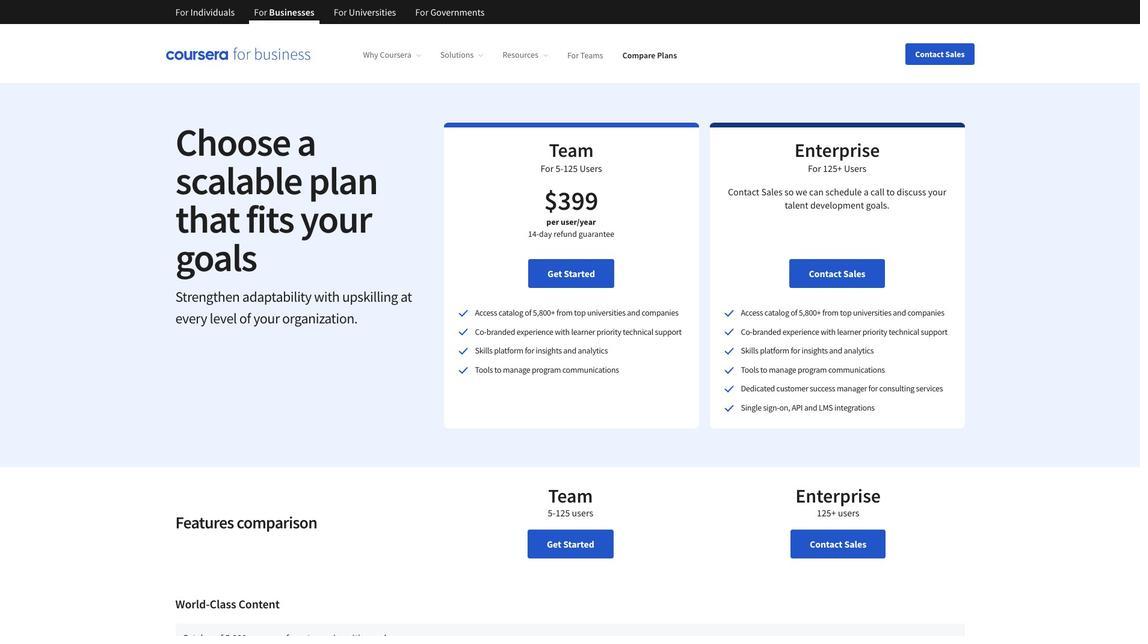Task type: locate. For each thing, give the bounding box(es) containing it.
contact inside button
[[916, 48, 944, 59]]

1 horizontal spatial analytics
[[844, 346, 874, 357]]

1 vertical spatial get started link
[[528, 530, 614, 559]]

1 access catalog of 5,800+ from top universities and companies from the left
[[475, 308, 679, 318]]

1 horizontal spatial companies
[[908, 308, 945, 318]]

get for get started link to the top
[[548, 268, 562, 280]]

for for for individuals
[[175, 6, 189, 18]]

0 vertical spatial get started
[[548, 268, 595, 280]]

2 skills platform for insights and analytics from the left
[[741, 346, 874, 357]]

support for team
[[655, 327, 682, 337]]

0 horizontal spatial users
[[572, 507, 594, 519]]

1 horizontal spatial communications
[[829, 365, 885, 376]]

0 horizontal spatial companies
[[642, 308, 679, 318]]

organization.
[[282, 309, 358, 328]]

1 horizontal spatial from
[[823, 308, 839, 318]]

lms
[[819, 403, 834, 414]]

started down team 5-125 users
[[564, 539, 595, 551]]

for for enterprise
[[791, 346, 801, 357]]

strengthen
[[175, 288, 240, 306]]

0 horizontal spatial top
[[575, 308, 586, 318]]

0 horizontal spatial universities
[[588, 308, 626, 318]]

0 horizontal spatial for
[[525, 346, 535, 357]]

get
[[548, 268, 562, 280], [547, 539, 562, 551]]

users up $399
[[580, 163, 602, 175]]

for left teams
[[568, 49, 579, 60]]

1 horizontal spatial insights
[[802, 346, 828, 357]]

0 horizontal spatial learner
[[572, 327, 595, 337]]

features
[[175, 512, 234, 534]]

we
[[796, 186, 808, 198]]

1 technical from the left
[[623, 327, 654, 337]]

at
[[401, 288, 412, 306]]

of
[[525, 308, 532, 318], [791, 308, 798, 318], [239, 309, 251, 328]]

2 users from the left
[[845, 163, 867, 175]]

0 horizontal spatial communications
[[563, 365, 619, 376]]

skills for team
[[475, 346, 493, 357]]

5-
[[556, 163, 564, 175], [548, 507, 556, 519]]

universities
[[349, 6, 396, 18]]

individuals
[[191, 6, 235, 18]]

communications for enterprise
[[829, 365, 885, 376]]

access
[[475, 308, 497, 318], [741, 308, 764, 318]]

1 horizontal spatial with
[[555, 327, 570, 337]]

teams
[[581, 49, 604, 60]]

1 horizontal spatial to
[[761, 365, 768, 376]]

125 inside team for 5-125 users
[[564, 163, 578, 175]]

manage
[[503, 365, 531, 376], [769, 365, 797, 376]]

coursera
[[380, 49, 412, 60]]

1 manage from the left
[[503, 365, 531, 376]]

1 horizontal spatial skills platform for insights and analytics
[[741, 346, 874, 357]]

get down day
[[548, 268, 562, 280]]

1 5,800+ from the left
[[533, 308, 555, 318]]

0 horizontal spatial 5,800+
[[533, 308, 555, 318]]

0 horizontal spatial co-
[[475, 327, 487, 337]]

1 horizontal spatial platform
[[760, 346, 790, 357]]

1 horizontal spatial users
[[839, 507, 860, 519]]

1 horizontal spatial learner
[[838, 327, 862, 337]]

1 vertical spatial a
[[864, 186, 869, 198]]

learner
[[572, 327, 595, 337], [838, 327, 862, 337]]

1 horizontal spatial co-
[[741, 327, 753, 337]]

analytics
[[578, 346, 608, 357], [844, 346, 874, 357]]

2 tools from the left
[[741, 365, 759, 376]]

2 insights from the left
[[802, 346, 828, 357]]

support for enterprise
[[921, 327, 948, 337]]

1 users from the left
[[580, 163, 602, 175]]

2 support from the left
[[921, 327, 948, 337]]

0 horizontal spatial tools to manage program communications
[[475, 365, 619, 376]]

for universities
[[334, 6, 396, 18]]

for left individuals
[[175, 6, 189, 18]]

contact sales so we can schedule a call to discuss your talent development goals.
[[728, 186, 947, 212]]

get started link
[[529, 259, 615, 288], [528, 530, 614, 559]]

0 horizontal spatial program
[[532, 365, 561, 376]]

contact sales inside button
[[916, 48, 965, 59]]

1 communications from the left
[[563, 365, 619, 376]]

team for team 5-125 users
[[549, 484, 593, 508]]

0 horizontal spatial manage
[[503, 365, 531, 376]]

talent
[[785, 200, 809, 212]]

0 horizontal spatial access catalog of 5,800+ from top universities and companies
[[475, 308, 679, 318]]

5,800+ for enterprise
[[799, 308, 821, 318]]

team 5-125 users
[[548, 484, 594, 519]]

1 vertical spatial 125
[[556, 507, 570, 519]]

1 access from the left
[[475, 308, 497, 318]]

1 horizontal spatial skills
[[741, 346, 759, 357]]

0 vertical spatial enterprise
[[795, 138, 880, 163]]

your
[[929, 186, 947, 198], [300, 195, 372, 243], [254, 309, 280, 328]]

1 tools to manage program communications from the left
[[475, 365, 619, 376]]

125
[[564, 163, 578, 175], [556, 507, 570, 519]]

companies for enterprise
[[908, 308, 945, 318]]

for for for governments
[[416, 6, 429, 18]]

technical for team
[[623, 327, 654, 337]]

resources link
[[503, 49, 548, 60]]

tools to manage program communications for team
[[475, 365, 619, 376]]

1 vertical spatial get started
[[547, 539, 595, 551]]

0 horizontal spatial experience
[[517, 327, 554, 337]]

1 learner from the left
[[572, 327, 595, 337]]

2 learner from the left
[[838, 327, 862, 337]]

0 horizontal spatial with
[[314, 288, 340, 306]]

1 horizontal spatial 5,800+
[[799, 308, 821, 318]]

for up $399
[[541, 163, 554, 175]]

1 vertical spatial enterprise
[[796, 484, 881, 508]]

for left governments
[[416, 6, 429, 18]]

get started link down team 5-125 users
[[528, 530, 614, 559]]

co-branded experience with learner priority technical support for team
[[475, 327, 682, 337]]

0 horizontal spatial support
[[655, 327, 682, 337]]

2 5,800+ from the left
[[799, 308, 821, 318]]

0 horizontal spatial technical
[[623, 327, 654, 337]]

co-branded experience with learner priority technical support
[[475, 327, 682, 337], [741, 327, 948, 337]]

universities for enterprise
[[854, 308, 892, 318]]

program for team
[[532, 365, 561, 376]]

get for get started link to the bottom
[[547, 539, 562, 551]]

1 analytics from the left
[[578, 346, 608, 357]]

enterprise for 125+ users
[[795, 138, 880, 175]]

2 top from the left
[[841, 308, 852, 318]]

get down team 5-125 users
[[547, 539, 562, 551]]

goals.
[[867, 200, 890, 212]]

for left "universities"
[[334, 6, 347, 18]]

2 skills from the left
[[741, 346, 759, 357]]

2 horizontal spatial of
[[791, 308, 798, 318]]

2 horizontal spatial with
[[821, 327, 836, 337]]

analytics for team
[[578, 346, 608, 357]]

2 horizontal spatial for
[[869, 384, 878, 395]]

1 horizontal spatial branded
[[753, 327, 782, 337]]

catalog for team
[[499, 308, 524, 318]]

api
[[792, 403, 803, 414]]

0 horizontal spatial users
[[580, 163, 602, 175]]

for teams link
[[568, 49, 604, 60]]

to for team
[[495, 365, 502, 376]]

1 priority from the left
[[597, 327, 622, 337]]

branded
[[487, 327, 515, 337], [753, 327, 782, 337]]

1 horizontal spatial technical
[[889, 327, 920, 337]]

5,800+
[[533, 308, 555, 318], [799, 308, 821, 318]]

team
[[549, 138, 594, 163], [549, 484, 593, 508]]

0 horizontal spatial skills
[[475, 346, 493, 357]]

0 vertical spatial 125
[[564, 163, 578, 175]]

and
[[627, 308, 641, 318], [894, 308, 907, 318], [564, 346, 577, 357], [830, 346, 843, 357], [805, 403, 818, 414]]

1 vertical spatial contact sales link
[[791, 530, 886, 559]]

team inside team 5-125 users
[[549, 484, 593, 508]]

1 top from the left
[[575, 308, 586, 318]]

contact
[[916, 48, 944, 59], [728, 186, 760, 198], [809, 268, 842, 280], [810, 539, 843, 551]]

skills platform for insights and analytics
[[475, 346, 608, 357], [741, 346, 874, 357]]

0 horizontal spatial tools
[[475, 365, 493, 376]]

program
[[532, 365, 561, 376], [798, 365, 827, 376]]

1 skills from the left
[[475, 346, 493, 357]]

learner for team
[[572, 327, 595, 337]]

users inside enterprise for 125+ users
[[845, 163, 867, 175]]

2 experience from the left
[[783, 327, 820, 337]]

0 horizontal spatial platform
[[494, 346, 524, 357]]

universities
[[588, 308, 626, 318], [854, 308, 892, 318]]

1 horizontal spatial support
[[921, 327, 948, 337]]

support
[[655, 327, 682, 337], [921, 327, 948, 337]]

team inside team for 5-125 users
[[549, 138, 594, 163]]

1 vertical spatial team
[[549, 484, 593, 508]]

0 vertical spatial a
[[297, 118, 316, 166]]

1 horizontal spatial access
[[741, 308, 764, 318]]

sales
[[946, 48, 965, 59], [762, 186, 783, 198], [844, 268, 866, 280], [845, 539, 867, 551]]

for for for businesses
[[254, 6, 267, 18]]

2 vertical spatial contact sales
[[810, 539, 867, 551]]

tools for team
[[475, 365, 493, 376]]

priority for enterprise
[[863, 327, 888, 337]]

communications for team
[[563, 365, 619, 376]]

skills platform for insights and analytics for team
[[475, 346, 608, 357]]

2 co-branded experience with learner priority technical support from the left
[[741, 327, 948, 337]]

0 horizontal spatial from
[[557, 308, 573, 318]]

125+ inside enterprise 125+ users
[[817, 507, 837, 519]]

to
[[887, 186, 895, 198], [495, 365, 502, 376], [761, 365, 768, 376]]

2 access catalog of 5,800+ from top universities and companies from the left
[[741, 308, 945, 318]]

manage for team
[[503, 365, 531, 376]]

for for team
[[525, 346, 535, 357]]

top
[[575, 308, 586, 318], [841, 308, 852, 318]]

2 co- from the left
[[741, 327, 753, 337]]

1 program from the left
[[532, 365, 561, 376]]

1 horizontal spatial access catalog of 5,800+ from top universities and companies
[[741, 308, 945, 318]]

5- inside team 5-125 users
[[548, 507, 556, 519]]

co- for team
[[475, 327, 487, 337]]

0 horizontal spatial catalog
[[499, 308, 524, 318]]

0 vertical spatial started
[[564, 268, 595, 280]]

governments
[[431, 6, 485, 18]]

every
[[175, 309, 207, 328]]

choose a scalable plan that fits your goals strengthen adaptability with upskilling at every level of your organization.
[[175, 118, 412, 328]]

1 vertical spatial get
[[547, 539, 562, 551]]

2 from from the left
[[823, 308, 839, 318]]

1 branded from the left
[[487, 327, 515, 337]]

0 horizontal spatial insights
[[536, 346, 562, 357]]

1 horizontal spatial tools
[[741, 365, 759, 376]]

0 horizontal spatial skills platform for insights and analytics
[[475, 346, 608, 357]]

0 horizontal spatial access
[[475, 308, 497, 318]]

insights
[[536, 346, 562, 357], [802, 346, 828, 357]]

1 horizontal spatial of
[[525, 308, 532, 318]]

1 insights from the left
[[536, 346, 562, 357]]

0 vertical spatial get
[[548, 268, 562, 280]]

tools
[[475, 365, 493, 376], [741, 365, 759, 376]]

users up schedule
[[845, 163, 867, 175]]

for
[[525, 346, 535, 357], [791, 346, 801, 357], [869, 384, 878, 395]]

2 communications from the left
[[829, 365, 885, 376]]

1 vertical spatial 125+
[[817, 507, 837, 519]]

1 vertical spatial started
[[564, 539, 595, 551]]

2 access from the left
[[741, 308, 764, 318]]

2 analytics from the left
[[844, 346, 874, 357]]

1 horizontal spatial your
[[300, 195, 372, 243]]

1 horizontal spatial experience
[[783, 327, 820, 337]]

world-class content
[[175, 597, 280, 612]]

2 horizontal spatial your
[[929, 186, 947, 198]]

1 experience from the left
[[517, 327, 554, 337]]

contact sales for 125+ users
[[810, 539, 867, 551]]

2 catalog from the left
[[765, 308, 790, 318]]

companies for team
[[642, 308, 679, 318]]

2 platform from the left
[[760, 346, 790, 357]]

0 horizontal spatial co-branded experience with learner priority technical support
[[475, 327, 682, 337]]

for inside team for 5-125 users
[[541, 163, 554, 175]]

1 skills platform for insights and analytics from the left
[[475, 346, 608, 357]]

from for team
[[557, 308, 573, 318]]

class
[[210, 597, 236, 612]]

1 vertical spatial contact sales
[[809, 268, 866, 280]]

for up 'can' on the right top of the page
[[808, 163, 822, 175]]

enterprise
[[795, 138, 880, 163], [796, 484, 881, 508]]

banner navigation
[[166, 0, 495, 24]]

1 horizontal spatial users
[[845, 163, 867, 175]]

0 horizontal spatial analytics
[[578, 346, 608, 357]]

get started down the refund
[[548, 268, 595, 280]]

manage for enterprise
[[769, 365, 797, 376]]

content
[[239, 597, 280, 612]]

1 co-branded experience with learner priority technical support from the left
[[475, 327, 682, 337]]

compare plans
[[623, 49, 677, 60]]

customer
[[777, 384, 809, 395]]

2 branded from the left
[[753, 327, 782, 337]]

0 horizontal spatial branded
[[487, 327, 515, 337]]

0 vertical spatial contact sales
[[916, 48, 965, 59]]

1 horizontal spatial universities
[[854, 308, 892, 318]]

platform
[[494, 346, 524, 357], [760, 346, 790, 357]]

0 vertical spatial 5-
[[556, 163, 564, 175]]

users inside team for 5-125 users
[[580, 163, 602, 175]]

1 vertical spatial 5-
[[548, 507, 556, 519]]

plans
[[658, 49, 677, 60]]

analytics for enterprise
[[844, 346, 874, 357]]

platform for team
[[494, 346, 524, 357]]

0 horizontal spatial a
[[297, 118, 316, 166]]

communications
[[563, 365, 619, 376], [829, 365, 885, 376]]

2 technical from the left
[[889, 327, 920, 337]]

14-
[[528, 229, 539, 239]]

users
[[580, 163, 602, 175], [845, 163, 867, 175]]

1 co- from the left
[[475, 327, 487, 337]]

users inside enterprise 125+ users
[[839, 507, 860, 519]]

for
[[175, 6, 189, 18], [254, 6, 267, 18], [334, 6, 347, 18], [416, 6, 429, 18], [568, 49, 579, 60], [541, 163, 554, 175], [808, 163, 822, 175]]

to for enterprise
[[761, 365, 768, 376]]

features comparison
[[175, 512, 317, 534]]

2 universities from the left
[[854, 308, 892, 318]]

consulting
[[880, 384, 915, 395]]

priority
[[597, 327, 622, 337], [863, 327, 888, 337]]

1 users from the left
[[572, 507, 594, 519]]

1 catalog from the left
[[499, 308, 524, 318]]

0 vertical spatial team
[[549, 138, 594, 163]]

2 horizontal spatial to
[[887, 186, 895, 198]]

1 support from the left
[[655, 327, 682, 337]]

0 horizontal spatial priority
[[597, 327, 622, 337]]

1 platform from the left
[[494, 346, 524, 357]]

125+ inside enterprise for 125+ users
[[824, 163, 843, 175]]

a inside contact sales so we can schedule a call to discuss your talent development goals.
[[864, 186, 869, 198]]

get started for get started link to the bottom
[[547, 539, 595, 551]]

tools to manage program communications
[[475, 365, 619, 376], [741, 365, 885, 376]]

2 priority from the left
[[863, 327, 888, 337]]

1 horizontal spatial a
[[864, 186, 869, 198]]

contact sales link
[[790, 259, 885, 288], [791, 530, 886, 559]]

0 vertical spatial 125+
[[824, 163, 843, 175]]

1 horizontal spatial for
[[791, 346, 801, 357]]

1 horizontal spatial catalog
[[765, 308, 790, 318]]

2 companies from the left
[[908, 308, 945, 318]]

companies
[[642, 308, 679, 318], [908, 308, 945, 318]]

dedicated customer success manager for consulting services
[[741, 384, 944, 395]]

get started link down the refund
[[529, 259, 615, 288]]

a
[[297, 118, 316, 166], [864, 186, 869, 198]]

2 users from the left
[[839, 507, 860, 519]]

0 horizontal spatial to
[[495, 365, 502, 376]]

program for enterprise
[[798, 365, 827, 376]]

1 horizontal spatial co-branded experience with learner priority technical support
[[741, 327, 948, 337]]

from
[[557, 308, 573, 318], [823, 308, 839, 318]]

sales inside button
[[946, 48, 965, 59]]

1 horizontal spatial program
[[798, 365, 827, 376]]

1 horizontal spatial manage
[[769, 365, 797, 376]]

get started for get started link to the top
[[548, 268, 595, 280]]

0 horizontal spatial of
[[239, 309, 251, 328]]

sign-
[[764, 403, 780, 414]]

1 tools from the left
[[475, 365, 493, 376]]

enterprise for enterprise 125+ users
[[796, 484, 881, 508]]

co-
[[475, 327, 487, 337], [741, 327, 753, 337]]

1 horizontal spatial top
[[841, 308, 852, 318]]

0 vertical spatial contact sales link
[[790, 259, 885, 288]]

1 from from the left
[[557, 308, 573, 318]]

2 tools to manage program communications from the left
[[741, 365, 885, 376]]

2 manage from the left
[[769, 365, 797, 376]]

1 universities from the left
[[588, 308, 626, 318]]

1 horizontal spatial priority
[[863, 327, 888, 337]]

1 horizontal spatial tools to manage program communications
[[741, 365, 885, 376]]

0 horizontal spatial your
[[254, 309, 280, 328]]

2 program from the left
[[798, 365, 827, 376]]

skills
[[475, 346, 493, 357], [741, 346, 759, 357]]

1 companies from the left
[[642, 308, 679, 318]]

started down the refund
[[564, 268, 595, 280]]

branded for enterprise
[[753, 327, 782, 337]]

get started down team 5-125 users
[[547, 539, 595, 551]]

from for enterprise
[[823, 308, 839, 318]]

for left businesses
[[254, 6, 267, 18]]



Task type: describe. For each thing, give the bounding box(es) containing it.
branded for team
[[487, 327, 515, 337]]

development
[[811, 200, 865, 212]]

contact sales button
[[906, 43, 975, 65]]

started for get started link to the bottom
[[564, 539, 595, 551]]

priority for team
[[597, 327, 622, 337]]

manager
[[837, 384, 868, 395]]

learner for enterprise
[[838, 327, 862, 337]]

that
[[175, 195, 239, 243]]

solutions
[[441, 49, 474, 60]]

businesses
[[269, 6, 315, 18]]

choose
[[175, 118, 291, 166]]

solutions link
[[441, 49, 484, 60]]

on,
[[780, 403, 791, 414]]

upskilling
[[342, 288, 398, 306]]

to inside contact sales so we can schedule a call to discuss your talent development goals.
[[887, 186, 895, 198]]

enterprise for enterprise for 125+ users
[[795, 138, 880, 163]]

access catalog of 5,800+ from top universities and companies for enterprise
[[741, 308, 945, 318]]

125 inside team 5-125 users
[[556, 507, 570, 519]]

5,800+ for team
[[533, 308, 555, 318]]

plan
[[309, 157, 378, 205]]

for for for teams
[[568, 49, 579, 60]]

users inside team 5-125 users
[[572, 507, 594, 519]]

so
[[785, 186, 794, 198]]

fits
[[246, 195, 294, 243]]

can
[[810, 186, 824, 198]]

experience for team
[[517, 327, 554, 337]]

for individuals
[[175, 6, 235, 18]]

with inside "choose a scalable plan that fits your goals strengthen adaptability with upskilling at every level of your organization."
[[314, 288, 340, 306]]

per
[[547, 217, 559, 228]]

for teams
[[568, 49, 604, 60]]

top for team
[[575, 308, 586, 318]]

services
[[917, 384, 944, 395]]

contact sales link for 125+ users
[[791, 530, 886, 559]]

success
[[810, 384, 836, 395]]

top for enterprise
[[841, 308, 852, 318]]

coursera for business image
[[166, 48, 310, 60]]

compare
[[623, 49, 656, 60]]

single sign-on, api and lms integrations
[[741, 403, 875, 414]]

experience for enterprise
[[783, 327, 820, 337]]

a inside "choose a scalable plan that fits your goals strengthen adaptability with upskilling at every level of your organization."
[[297, 118, 316, 166]]

resources
[[503, 49, 539, 60]]

contact sales link for contact sales so we can schedule a call to discuss your talent development goals.
[[790, 259, 885, 288]]

co-branded experience with learner priority technical support for enterprise
[[741, 327, 948, 337]]

your inside contact sales so we can schedule a call to discuss your talent development goals.
[[929, 186, 947, 198]]

integrations
[[835, 403, 875, 414]]

insights for team
[[536, 346, 562, 357]]

comparison
[[237, 512, 317, 534]]

for businesses
[[254, 6, 315, 18]]

why
[[363, 49, 378, 60]]

why coursera link
[[363, 49, 421, 60]]

world-
[[175, 597, 210, 612]]

scalable
[[175, 157, 302, 205]]

tools to manage program communications for enterprise
[[741, 365, 885, 376]]

adaptability
[[242, 288, 312, 306]]

goals
[[175, 234, 257, 282]]

skills for enterprise
[[741, 346, 759, 357]]

access for enterprise
[[741, 308, 764, 318]]

technical for enterprise
[[889, 327, 920, 337]]

enterprise 125+ users
[[796, 484, 881, 519]]

started for get started link to the top
[[564, 268, 595, 280]]

contact inside contact sales so we can schedule a call to discuss your talent development goals.
[[728, 186, 760, 198]]

skills platform for insights and analytics for enterprise
[[741, 346, 874, 357]]

for governments
[[416, 6, 485, 18]]

dedicated
[[741, 384, 775, 395]]

0 vertical spatial get started link
[[529, 259, 615, 288]]

call
[[871, 186, 885, 198]]

compare plans link
[[623, 49, 677, 60]]

with for enterprise
[[821, 327, 836, 337]]

sales inside contact sales so we can schedule a call to discuss your talent development goals.
[[762, 186, 783, 198]]

$399 per user/year 14-day refund guarantee
[[528, 184, 615, 239]]

contact sales for contact sales so we can schedule a call to discuss your talent development goals.
[[809, 268, 866, 280]]

universities for team
[[588, 308, 626, 318]]

why coursera
[[363, 49, 412, 60]]

5- inside team for 5-125 users
[[556, 163, 564, 175]]

single
[[741, 403, 762, 414]]

team for team for 5-125 users
[[549, 138, 594, 163]]

of inside "choose a scalable plan that fits your goals strengthen adaptability with upskilling at every level of your organization."
[[239, 309, 251, 328]]

level
[[210, 309, 237, 328]]

for inside enterprise for 125+ users
[[808, 163, 822, 175]]

insights for enterprise
[[802, 346, 828, 357]]

day
[[539, 229, 552, 239]]

$399
[[545, 184, 599, 217]]

with for team
[[555, 327, 570, 337]]

co- for enterprise
[[741, 327, 753, 337]]

user/year
[[561, 217, 596, 228]]

discuss
[[897, 186, 927, 198]]

for for for universities
[[334, 6, 347, 18]]

of for team
[[525, 308, 532, 318]]

platform for enterprise
[[760, 346, 790, 357]]

catalog for enterprise
[[765, 308, 790, 318]]

team for 5-125 users
[[541, 138, 602, 175]]

access catalog of 5,800+ from top universities and companies for team
[[475, 308, 679, 318]]

refund
[[554, 229, 577, 239]]

tools for enterprise
[[741, 365, 759, 376]]

access for team
[[475, 308, 497, 318]]

guarantee
[[579, 229, 615, 239]]

of for enterprise
[[791, 308, 798, 318]]

schedule
[[826, 186, 862, 198]]



Task type: vqa. For each thing, say whether or not it's contained in the screenshot.
Collapsed LIST on the bottom
no



